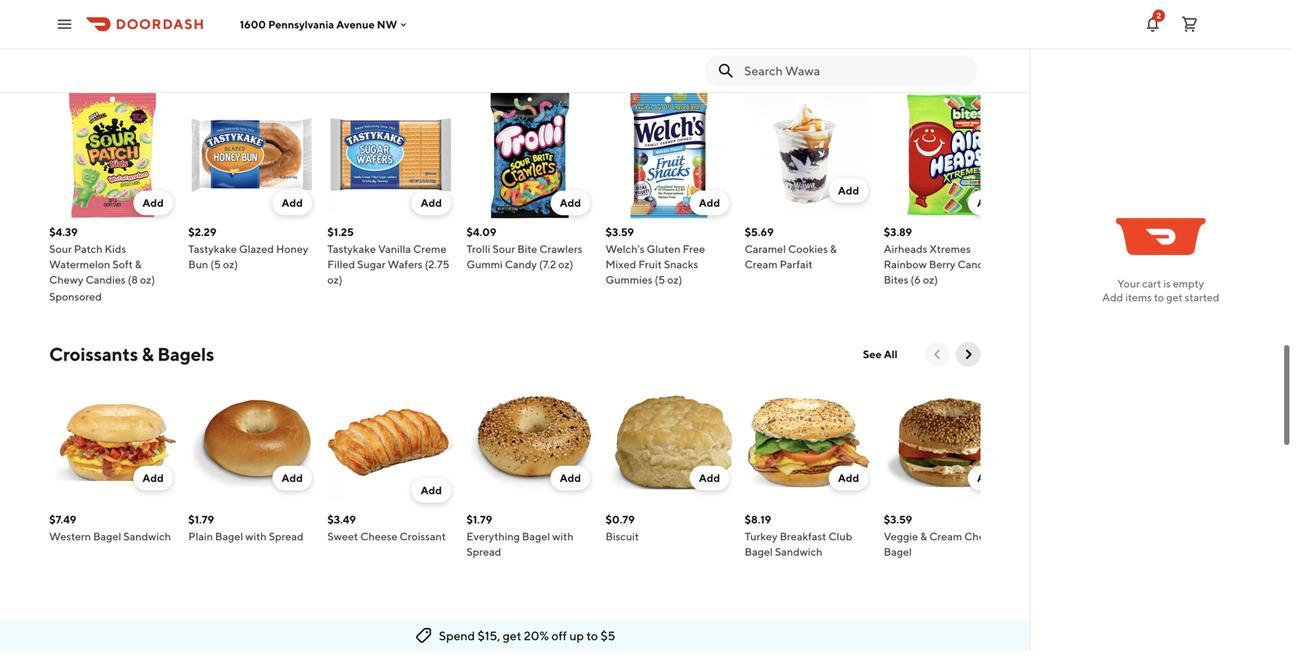 Task type: vqa. For each thing, say whether or not it's contained in the screenshot.
albertsons
no



Task type: describe. For each thing, give the bounding box(es) containing it.
$7.49 western bagel sandwich
[[49, 513, 171, 543]]

$4.39
[[49, 226, 78, 238]]

sour inside $4.39 sour patch kids watermelon soft & chewy candies (8 oz) sponsored
[[49, 243, 72, 255]]

add for trolli sour bite crawlers gummi candy (7.2 oz)
[[560, 196, 581, 209]]

(7.2
[[539, 258, 556, 271]]

croissants
[[49, 343, 138, 365]]

plain bagel with spread image
[[188, 379, 315, 506]]

$3.59 for $3.59 veggie & cream cheese bagel
[[884, 513, 913, 526]]

cream inside $5.69 caramel cookies & cream parfait
[[745, 258, 778, 271]]

airheads xtremes rainbow berry candy bites (6 oz) image
[[884, 92, 1011, 218]]

$1.25 tastykake vanilla creme filled sugar wafers (2.75 oz)
[[328, 226, 450, 286]]

oz) inside $4.39 sour patch kids watermelon soft & chewy candies (8 oz) sponsored
[[140, 273, 155, 286]]

bite
[[518, 243, 538, 255]]

$1.79 plain bagel with spread
[[188, 513, 304, 543]]

$0.79
[[606, 513, 635, 526]]

started
[[1185, 291, 1220, 304]]

(6
[[911, 273, 921, 286]]

$4.09
[[467, 226, 497, 238]]

biscuit
[[606, 530, 639, 543]]

gummies
[[606, 273, 653, 286]]

nw
[[377, 18, 397, 31]]

$0.79 biscuit
[[606, 513, 639, 543]]

& inside $3.59 veggie & cream cheese bagel
[[921, 530, 928, 543]]

add for tastykake vanilla creme filled sugar wafers (2.75 oz)
[[421, 196, 442, 209]]

2
[[1157, 11, 1162, 20]]

welch's gluten free mixed fruit snacks gummies (5 oz) image
[[606, 92, 733, 218]]

breakfast
[[780, 530, 827, 543]]

$4.39 sour patch kids watermelon soft & chewy candies (8 oz) sponsored
[[49, 226, 155, 303]]

all
[[884, 348, 898, 361]]

(5 inside $3.59 welch's gluten free mixed fruit snacks gummies (5 oz)
[[655, 273, 665, 286]]

oz) inside $2.29 tastykake glazed honey bun (5 oz)
[[223, 258, 238, 271]]

parfait
[[780, 258, 813, 271]]

veggie & cream cheese bagel image
[[884, 379, 1011, 506]]

1600 pennsylvania avenue nw button
[[240, 18, 410, 31]]

spend $15, get 20% off up to $5
[[439, 629, 616, 643]]

add for sour patch kids watermelon soft & chewy candies (8 oz)
[[143, 196, 164, 209]]

snacks
[[664, 258, 699, 271]]

to for up
[[587, 629, 598, 643]]

off
[[552, 629, 567, 643]]

$1.79 for $1.79 plain bagel with spread
[[188, 513, 214, 526]]

patch
[[74, 243, 103, 255]]

croissants & bagels
[[49, 343, 214, 365]]

$8.19 turkey breakfast club bagel sandwich
[[745, 513, 853, 558]]

bagel for western
[[93, 530, 121, 543]]

avenue
[[337, 18, 375, 31]]

$1.79 everything bagel with spread
[[467, 513, 574, 558]]

$5.69 caramel cookies & cream parfait
[[745, 226, 837, 271]]

open menu image
[[55, 15, 74, 33]]

club
[[829, 530, 853, 543]]

bun
[[188, 258, 208, 271]]

oz) inside the $4.09 trolli sour bite crawlers gummi candy (7.2 oz)
[[559, 258, 574, 271]]

cart
[[1143, 277, 1162, 290]]

$8.19
[[745, 513, 772, 526]]

& left bagels
[[142, 343, 154, 365]]

$1.79 for $1.79 everything bagel with spread
[[467, 513, 493, 526]]

$3.59 welch's gluten free mixed fruit snacks gummies (5 oz)
[[606, 226, 705, 286]]

mixed
[[606, 258, 637, 271]]

caramel cookies & cream parfait image
[[745, 92, 872, 218]]

add inside your cart is empty add items to get started
[[1103, 291, 1124, 304]]

see all
[[863, 348, 898, 361]]

add for western bagel sandwich
[[143, 472, 164, 484]]

bagel inside $3.59 veggie & cream cheese bagel
[[884, 546, 912, 558]]

candies
[[86, 273, 126, 286]]

empty
[[1174, 277, 1205, 290]]

next button of carousel image
[[961, 59, 977, 75]]

tastykake vanilla creme filled sugar wafers (2.75 oz) image
[[328, 92, 454, 218]]

(8
[[128, 273, 138, 286]]

is
[[1164, 277, 1171, 290]]

sandwich inside the $7.49 western bagel sandwich
[[123, 530, 171, 543]]

add for caramel cookies & cream parfait
[[838, 184, 860, 197]]

oz) inside $1.25 tastykake vanilla creme filled sugar wafers (2.75 oz)
[[328, 273, 343, 286]]

$3.59 veggie & cream cheese bagel
[[884, 513, 1002, 558]]

gummi
[[467, 258, 503, 271]]

croissant
[[400, 530, 446, 543]]

spread for $1.79 plain bagel with spread
[[269, 530, 304, 543]]

(5 inside $2.29 tastykake glazed honey bun (5 oz)
[[210, 258, 221, 271]]

get inside your cart is empty add items to get started
[[1167, 291, 1183, 304]]

welch's
[[606, 243, 645, 255]]

add for turkey breakfast club bagel sandwich
[[838, 472, 860, 484]]

$1.25
[[328, 226, 354, 238]]

Search Wawa search field
[[745, 62, 966, 79]]

bagel for plain
[[215, 530, 243, 543]]

items
[[1126, 291, 1152, 304]]

add for sweet cheese croissant
[[421, 484, 442, 497]]

$2.29 tastykake glazed honey bun (5 oz)
[[188, 226, 308, 271]]

caramel
[[745, 243, 786, 255]]

add for welch's gluten free mixed fruit snacks gummies (5 oz)
[[699, 196, 720, 209]]

$4.09 trolli sour bite crawlers gummi candy (7.2 oz)
[[467, 226, 583, 271]]

your
[[1118, 277, 1141, 290]]

cheese inside the $3.49 sweet cheese croissant
[[360, 530, 398, 543]]

sandwich inside $8.19 turkey breakfast club bagel sandwich
[[775, 546, 823, 558]]

airheads
[[884, 243, 928, 255]]

your cart is empty add items to get started
[[1103, 277, 1220, 304]]

$15,
[[478, 629, 500, 643]]

oz) inside "$3.89 airheads xtremes rainbow berry candy bites (6 oz)"
[[923, 273, 939, 286]]

0 items, open order cart image
[[1181, 15, 1199, 33]]

tastykake for filled
[[328, 243, 376, 255]]

$3.89
[[884, 226, 913, 238]]

honey
[[276, 243, 308, 255]]

rainbow
[[884, 258, 927, 271]]

tastykake glazed honey bun (5 oz) image
[[188, 92, 315, 218]]

0 horizontal spatial get
[[503, 629, 522, 643]]

1600 pennsylvania avenue nw
[[240, 18, 397, 31]]

& inside $4.39 sour patch kids watermelon soft & chewy candies (8 oz) sponsored
[[135, 258, 142, 271]]

$3.49
[[328, 513, 356, 526]]



Task type: locate. For each thing, give the bounding box(es) containing it.
0 vertical spatial (5
[[210, 258, 221, 271]]

0 horizontal spatial (5
[[210, 258, 221, 271]]

bagel inside the $1.79 plain bagel with spread
[[215, 530, 243, 543]]

bagel down turkey
[[745, 546, 773, 558]]

1 vertical spatial cream
[[930, 530, 963, 543]]

$1.79 inside $1.79 everything bagel with spread
[[467, 513, 493, 526]]

tastykake
[[188, 243, 237, 255], [328, 243, 376, 255]]

$1.79
[[188, 513, 214, 526], [467, 513, 493, 526]]

crawlers
[[540, 243, 583, 255]]

spend
[[439, 629, 475, 643]]

0 horizontal spatial $3.59
[[606, 226, 634, 238]]

sandwich down 'breakfast'
[[775, 546, 823, 558]]

everything bagel with spread image
[[467, 379, 594, 506]]

1 vertical spatial sandwich
[[775, 546, 823, 558]]

with inside $1.79 everything bagel with spread
[[553, 530, 574, 543]]

watermelon
[[49, 258, 110, 271]]

1 vertical spatial $3.59
[[884, 513, 913, 526]]

0 vertical spatial get
[[1167, 291, 1183, 304]]

0 vertical spatial $3.59
[[606, 226, 634, 238]]

0 horizontal spatial cream
[[745, 258, 778, 271]]

$3.59 inside $3.59 veggie & cream cheese bagel
[[884, 513, 913, 526]]

1 horizontal spatial tastykake
[[328, 243, 376, 255]]

with for plain bagel with spread
[[245, 530, 267, 543]]

biscuit image
[[606, 379, 733, 506]]

$2.29
[[188, 226, 217, 238]]

add for everything bagel with spread
[[560, 472, 581, 484]]

1 tastykake from the left
[[188, 243, 237, 255]]

$1.79 up 'plain'
[[188, 513, 214, 526]]

kids
[[105, 243, 126, 255]]

oz) down filled
[[328, 273, 343, 286]]

cream right veggie
[[930, 530, 963, 543]]

sponsored
[[49, 3, 102, 15], [49, 290, 102, 303]]

1 vertical spatial to
[[587, 629, 598, 643]]

bagel right everything
[[522, 530, 550, 543]]

everything
[[467, 530, 520, 543]]

chewy
[[49, 273, 83, 286]]

$1.79 up everything
[[467, 513, 493, 526]]

$5
[[601, 629, 616, 643]]

2 sponsored from the top
[[49, 290, 102, 303]]

oz) down snacks
[[668, 273, 683, 286]]

0 horizontal spatial candy
[[505, 258, 537, 271]]

candy inside the $4.09 trolli sour bite crawlers gummi candy (7.2 oz)
[[505, 258, 537, 271]]

western
[[49, 530, 91, 543]]

sweet cheese croissant image
[[328, 379, 454, 506]]

sugar
[[357, 258, 386, 271]]

spread
[[269, 530, 304, 543], [467, 546, 502, 558]]

1 horizontal spatial with
[[553, 530, 574, 543]]

spread for $1.79 everything bagel with spread
[[467, 546, 502, 558]]

tastykake down $2.29
[[188, 243, 237, 255]]

with left biscuit
[[553, 530, 574, 543]]

cream inside $3.59 veggie & cream cheese bagel
[[930, 530, 963, 543]]

2 $1.79 from the left
[[467, 513, 493, 526]]

soft
[[112, 258, 133, 271]]

with
[[245, 530, 267, 543], [553, 530, 574, 543]]

spread left sweet
[[269, 530, 304, 543]]

add
[[838, 184, 860, 197], [143, 196, 164, 209], [282, 196, 303, 209], [421, 196, 442, 209], [560, 196, 581, 209], [699, 196, 720, 209], [978, 196, 999, 209], [1103, 291, 1124, 304], [143, 472, 164, 484], [282, 472, 303, 484], [560, 472, 581, 484], [699, 472, 720, 484], [838, 472, 860, 484], [978, 472, 999, 484], [421, 484, 442, 497]]

1 vertical spatial spread
[[467, 546, 502, 558]]

plain
[[188, 530, 213, 543]]

(5 right bun
[[210, 258, 221, 271]]

to
[[1155, 291, 1165, 304], [587, 629, 598, 643]]

up
[[570, 629, 584, 643]]

candy down xtremes
[[958, 258, 990, 271]]

0 horizontal spatial $1.79
[[188, 513, 214, 526]]

sweet
[[328, 530, 358, 543]]

(5
[[210, 258, 221, 271], [655, 273, 665, 286]]

cream down caramel
[[745, 258, 778, 271]]

$3.49 sweet cheese croissant
[[328, 513, 446, 543]]

vanilla
[[378, 243, 411, 255]]

0 horizontal spatial to
[[587, 629, 598, 643]]

tastykake for bun
[[188, 243, 237, 255]]

0 vertical spatial spread
[[269, 530, 304, 543]]

previous button of carousel image
[[930, 347, 946, 362]]

add button
[[829, 178, 869, 203], [829, 178, 869, 203], [133, 191, 173, 215], [133, 191, 173, 215], [273, 191, 312, 215], [273, 191, 312, 215], [412, 191, 451, 215], [412, 191, 451, 215], [551, 191, 591, 215], [551, 191, 591, 215], [690, 191, 730, 215], [690, 191, 730, 215], [968, 191, 1008, 215], [968, 191, 1008, 215], [133, 466, 173, 491], [133, 466, 173, 491], [273, 466, 312, 491], [273, 466, 312, 491], [551, 466, 591, 491], [551, 466, 591, 491], [690, 466, 730, 491], [690, 466, 730, 491], [829, 466, 869, 491], [829, 466, 869, 491], [968, 466, 1008, 491], [968, 466, 1008, 491], [412, 478, 451, 503], [412, 478, 451, 503]]

sour
[[49, 243, 72, 255], [493, 243, 515, 255]]

sour left bite
[[493, 243, 515, 255]]

sandwich left 'plain'
[[123, 530, 171, 543]]

$5.69
[[745, 226, 774, 238]]

1 sour from the left
[[49, 243, 72, 255]]

1 sponsored from the top
[[49, 3, 102, 15]]

1 cheese from the left
[[360, 530, 398, 543]]

bagel right western
[[93, 530, 121, 543]]

sour inside the $4.09 trolli sour bite crawlers gummi candy (7.2 oz)
[[493, 243, 515, 255]]

with inside the $1.79 plain bagel with spread
[[245, 530, 267, 543]]

1 horizontal spatial $3.59
[[884, 513, 913, 526]]

croissants & bagels link
[[49, 342, 214, 367]]

bagels
[[157, 343, 214, 365]]

trolli sour bite crawlers gummi candy (7.2 oz) image
[[467, 92, 594, 218]]

1 horizontal spatial $1.79
[[467, 513, 493, 526]]

spread inside the $1.79 plain bagel with spread
[[269, 530, 304, 543]]

add for tastykake glazed honey bun (5 oz)
[[282, 196, 303, 209]]

$3.59 up veggie
[[884, 513, 913, 526]]

with for everything bagel with spread
[[553, 530, 574, 543]]

trolli
[[467, 243, 491, 255]]

$3.59 for $3.59 welch's gluten free mixed fruit snacks gummies (5 oz)
[[606, 226, 634, 238]]

1 horizontal spatial to
[[1155, 291, 1165, 304]]

add for biscuit
[[699, 472, 720, 484]]

oz) right (8
[[140, 273, 155, 286]]

2 candy from the left
[[958, 258, 990, 271]]

free
[[683, 243, 705, 255]]

cream
[[745, 258, 778, 271], [930, 530, 963, 543]]

veggie
[[884, 530, 919, 543]]

1 candy from the left
[[505, 258, 537, 271]]

to for items
[[1155, 291, 1165, 304]]

candy
[[505, 258, 537, 271], [958, 258, 990, 271]]

spread down everything
[[467, 546, 502, 558]]

1 $1.79 from the left
[[188, 513, 214, 526]]

cheese inside $3.59 veggie & cream cheese bagel
[[965, 530, 1002, 543]]

bites
[[884, 273, 909, 286]]

turkey
[[745, 530, 778, 543]]

2 cheese from the left
[[965, 530, 1002, 543]]

to down 'cart'
[[1155, 291, 1165, 304]]

candy inside "$3.89 airheads xtremes rainbow berry candy bites (6 oz)"
[[958, 258, 990, 271]]

bagel right 'plain'
[[215, 530, 243, 543]]

tastykake inside $2.29 tastykake glazed honey bun (5 oz)
[[188, 243, 237, 255]]

to inside your cart is empty add items to get started
[[1155, 291, 1165, 304]]

0 vertical spatial sponsored
[[49, 3, 102, 15]]

1 horizontal spatial get
[[1167, 291, 1183, 304]]

0 horizontal spatial spread
[[269, 530, 304, 543]]

1 horizontal spatial spread
[[467, 546, 502, 558]]

0 horizontal spatial with
[[245, 530, 267, 543]]

(2.75
[[425, 258, 450, 271]]

xtremes
[[930, 243, 971, 255]]

oz) inside $3.59 welch's gluten free mixed fruit snacks gummies (5 oz)
[[668, 273, 683, 286]]

to right up
[[587, 629, 598, 643]]

bagel
[[93, 530, 121, 543], [215, 530, 243, 543], [522, 530, 550, 543], [745, 546, 773, 558], [884, 546, 912, 558]]

0 vertical spatial to
[[1155, 291, 1165, 304]]

0 horizontal spatial sour
[[49, 243, 72, 255]]

berry
[[930, 258, 956, 271]]

$3.89 airheads xtremes rainbow berry candy bites (6 oz)
[[884, 226, 990, 286]]

$7.49
[[49, 513, 76, 526]]

oz) down crawlers
[[559, 258, 574, 271]]

cheese
[[360, 530, 398, 543], [965, 530, 1002, 543]]

oz)
[[223, 258, 238, 271], [559, 258, 574, 271], [140, 273, 155, 286], [328, 273, 343, 286], [668, 273, 683, 286], [923, 273, 939, 286]]

& right cookies
[[830, 243, 837, 255]]

$3.59 inside $3.59 welch's gluten free mixed fruit snacks gummies (5 oz)
[[606, 226, 634, 238]]

(5 down fruit
[[655, 273, 665, 286]]

sour patch kids watermelon soft & chewy candies (8 oz) image
[[49, 92, 176, 218]]

filled
[[328, 258, 355, 271]]

oz) right (6
[[923, 273, 939, 286]]

western bagel sandwich image
[[49, 379, 176, 506]]

1600
[[240, 18, 266, 31]]

add for veggie & cream cheese bagel
[[978, 472, 999, 484]]

1 horizontal spatial sandwich
[[775, 546, 823, 558]]

& right veggie
[[921, 530, 928, 543]]

oz) right bun
[[223, 258, 238, 271]]

& right soft
[[135, 258, 142, 271]]

0 horizontal spatial tastykake
[[188, 243, 237, 255]]

glazed
[[239, 243, 274, 255]]

20%
[[524, 629, 549, 643]]

1 horizontal spatial cream
[[930, 530, 963, 543]]

get right $15,
[[503, 629, 522, 643]]

$3.59 up welch's
[[606, 226, 634, 238]]

0 vertical spatial cream
[[745, 258, 778, 271]]

1 horizontal spatial sour
[[493, 243, 515, 255]]

gluten
[[647, 243, 681, 255]]

spread inside $1.79 everything bagel with spread
[[467, 546, 502, 558]]

with right 'plain'
[[245, 530, 267, 543]]

get
[[1167, 291, 1183, 304], [503, 629, 522, 643]]

bagel for everything
[[522, 530, 550, 543]]

0 horizontal spatial sandwich
[[123, 530, 171, 543]]

bagel inside $8.19 turkey breakfast club bagel sandwich
[[745, 546, 773, 558]]

pennsylvania
[[268, 18, 334, 31]]

add for plain bagel with spread
[[282, 472, 303, 484]]

bagel inside $1.79 everything bagel with spread
[[522, 530, 550, 543]]

& inside $5.69 caramel cookies & cream parfait
[[830, 243, 837, 255]]

cookies
[[789, 243, 828, 255]]

1 vertical spatial sponsored
[[49, 290, 102, 303]]

sponsored inside $4.39 sour patch kids watermelon soft & chewy candies (8 oz) sponsored
[[49, 290, 102, 303]]

tastykake up filled
[[328, 243, 376, 255]]

2 tastykake from the left
[[328, 243, 376, 255]]

add for airheads xtremes rainbow berry candy bites (6 oz)
[[978, 196, 999, 209]]

$1.79 inside the $1.79 plain bagel with spread
[[188, 513, 214, 526]]

0 vertical spatial sandwich
[[123, 530, 171, 543]]

notification bell image
[[1144, 15, 1163, 33]]

0 horizontal spatial cheese
[[360, 530, 398, 543]]

tastykake inside $1.25 tastykake vanilla creme filled sugar wafers (2.75 oz)
[[328, 243, 376, 255]]

1 horizontal spatial cheese
[[965, 530, 1002, 543]]

fruit
[[639, 258, 662, 271]]

&
[[830, 243, 837, 255], [135, 258, 142, 271], [142, 343, 154, 365], [921, 530, 928, 543]]

1 vertical spatial get
[[503, 629, 522, 643]]

see all link
[[854, 342, 907, 367]]

bagel down veggie
[[884, 546, 912, 558]]

1 vertical spatial (5
[[655, 273, 665, 286]]

candy down bite
[[505, 258, 537, 271]]

1 with from the left
[[245, 530, 267, 543]]

1 horizontal spatial candy
[[958, 258, 990, 271]]

see
[[863, 348, 882, 361]]

sour down $4.39
[[49, 243, 72, 255]]

wafers
[[388, 258, 423, 271]]

2 sour from the left
[[493, 243, 515, 255]]

bagel inside the $7.49 western bagel sandwich
[[93, 530, 121, 543]]

creme
[[413, 243, 447, 255]]

get down "is"
[[1167, 291, 1183, 304]]

turkey breakfast club bagel sandwich image
[[745, 379, 872, 506]]

2 with from the left
[[553, 530, 574, 543]]

next button of carousel image
[[961, 347, 977, 362]]

1 horizontal spatial (5
[[655, 273, 665, 286]]



